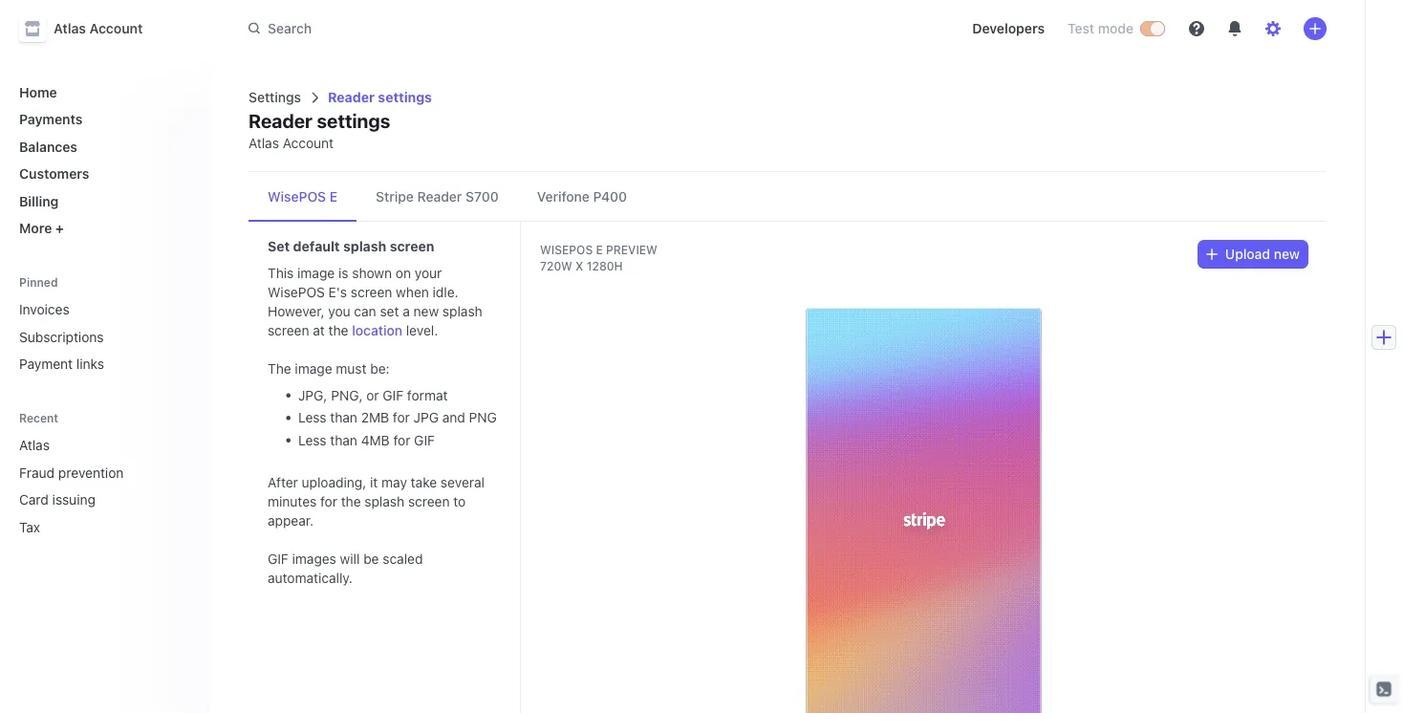 Task type: describe. For each thing, give the bounding box(es) containing it.
gif inside gif images will be scaled automatically.
[[268, 551, 289, 567]]

stripe reader s700
[[376, 189, 499, 205]]

e for wisepos e
[[330, 189, 338, 205]]

payments link
[[11, 104, 195, 135]]

settings image
[[1266, 21, 1281, 36]]

home
[[19, 84, 57, 100]]

developers link
[[965, 13, 1053, 44]]

default
[[293, 239, 340, 254]]

and
[[443, 410, 466, 426]]

p400
[[593, 189, 627, 205]]

appear.
[[268, 513, 314, 528]]

must
[[336, 361, 367, 377]]

e for wisepos e preview 720w x 1280h
[[596, 243, 603, 256]]

gif images will be scaled automatically.
[[268, 551, 423, 586]]

screen down however,
[[268, 323, 309, 339]]

prevention
[[58, 465, 124, 481]]

location level.
[[352, 323, 438, 339]]

search
[[268, 20, 312, 36]]

settings link
[[249, 89, 301, 105]]

settings for reader settings
[[378, 89, 432, 105]]

tab list containing wisepos e
[[249, 172, 1327, 222]]

screen up on
[[390, 239, 435, 254]]

minutes
[[268, 493, 317, 509]]

settings for reader settings atlas account
[[317, 109, 390, 131]]

svg image
[[1207, 249, 1218, 260]]

verifone p400 button
[[518, 172, 646, 222]]

720w
[[540, 259, 573, 273]]

splash inside the this image is shown on your wisepos e's screen when idle. however, you can set a new splash screen at the
[[443, 304, 483, 319]]

tax
[[19, 519, 40, 535]]

jpg, png, or gif format less than 2mb for jpg and png less than 4mb for gif
[[298, 387, 497, 448]]

may
[[382, 474, 407, 490]]

recent element
[[0, 430, 210, 543]]

png
[[469, 410, 497, 426]]

fraud prevention link
[[11, 457, 168, 488]]

the image must be:
[[268, 361, 390, 377]]

idle.
[[433, 284, 459, 300]]

subscriptions link
[[11, 321, 195, 352]]

it
[[370, 474, 378, 490]]

1 vertical spatial for
[[394, 432, 411, 448]]

fraud prevention
[[19, 465, 124, 481]]

however,
[[268, 304, 325, 319]]

several
[[441, 474, 485, 490]]

is
[[339, 265, 349, 281]]

at
[[313, 323, 325, 339]]

pinned
[[19, 276, 58, 289]]

shown
[[352, 265, 392, 281]]

this
[[268, 265, 294, 281]]

Search text field
[[237, 11, 777, 46]]

after uploading, it may take several minutes for the splash screen to appear.
[[268, 474, 485, 528]]

billing link
[[11, 186, 195, 217]]

atlas inside reader settings atlas account
[[249, 135, 279, 151]]

the inside after uploading, it may take several minutes for the splash screen to appear.
[[341, 493, 361, 509]]

your
[[415, 265, 442, 281]]

png,
[[331, 387, 363, 403]]

be:
[[370, 361, 390, 377]]

for inside after uploading, it may take several minutes for the splash screen to appear.
[[320, 493, 338, 509]]

test mode
[[1068, 21, 1134, 36]]

jpg,
[[298, 387, 327, 403]]

format
[[407, 387, 448, 403]]

on
[[396, 265, 411, 281]]

issuing
[[52, 492, 96, 508]]

when
[[396, 284, 429, 300]]

developers
[[973, 21, 1045, 36]]

wisepos e
[[268, 189, 338, 205]]

recent
[[19, 411, 58, 425]]

verifone p400
[[537, 189, 627, 205]]

payment links link
[[11, 349, 195, 380]]

atlas account
[[54, 21, 143, 36]]

payment
[[19, 356, 73, 372]]

fraud
[[19, 465, 55, 481]]

new inside button
[[1274, 246, 1301, 262]]

wisepos e preview 720w x 1280h
[[540, 243, 658, 273]]

reader settings
[[328, 89, 432, 105]]

recent navigation links element
[[0, 410, 210, 543]]

test
[[1068, 21, 1095, 36]]

verifone
[[537, 189, 590, 205]]

screen inside after uploading, it may take several minutes for the splash screen to appear.
[[408, 493, 450, 509]]

links
[[76, 356, 104, 372]]

2mb
[[361, 410, 389, 426]]

or
[[367, 387, 379, 403]]

2 less from the top
[[298, 432, 327, 448]]



Task type: locate. For each thing, give the bounding box(es) containing it.
0 vertical spatial wisepos
[[268, 189, 326, 205]]

home link
[[11, 77, 195, 108]]

to
[[454, 493, 466, 509]]

0 vertical spatial e
[[330, 189, 338, 205]]

splash down "may"
[[365, 493, 405, 509]]

+
[[55, 220, 64, 236]]

wisepos for wisepos e preview 720w x 1280h
[[540, 243, 593, 256]]

1 vertical spatial splash
[[443, 304, 483, 319]]

you
[[328, 304, 351, 319]]

than down png,
[[330, 410, 358, 426]]

atlas down settings
[[249, 135, 279, 151]]

take
[[411, 474, 437, 490]]

2 vertical spatial gif
[[268, 551, 289, 567]]

atlas for atlas account
[[54, 21, 86, 36]]

atlas inside recent element
[[19, 438, 50, 453]]

stripe
[[376, 189, 414, 205]]

2 horizontal spatial gif
[[414, 432, 435, 448]]

atlas link
[[11, 430, 168, 461]]

a
[[403, 304, 410, 319]]

for
[[393, 410, 410, 426], [394, 432, 411, 448], [320, 493, 338, 509]]

preview
[[606, 243, 658, 256]]

wisepos up set
[[268, 189, 326, 205]]

splash up shown
[[343, 239, 387, 254]]

new
[[1274, 246, 1301, 262], [414, 304, 439, 319]]

screen
[[390, 239, 435, 254], [351, 284, 392, 300], [268, 323, 309, 339], [408, 493, 450, 509]]

settings up reader settings atlas account
[[378, 89, 432, 105]]

1 horizontal spatial gif
[[383, 387, 404, 403]]

image
[[297, 265, 335, 281], [295, 361, 332, 377]]

1 vertical spatial wisepos
[[540, 243, 593, 256]]

0 vertical spatial image
[[297, 265, 335, 281]]

level.
[[406, 323, 438, 339]]

new right 'upload'
[[1274, 246, 1301, 262]]

account
[[89, 21, 143, 36], [283, 135, 334, 151]]

wisepos up 720w
[[540, 243, 593, 256]]

the down the you
[[329, 323, 349, 339]]

0 vertical spatial reader
[[328, 89, 375, 105]]

new up "level." at top
[[414, 304, 439, 319]]

account inside button
[[89, 21, 143, 36]]

0 vertical spatial gif
[[383, 387, 404, 403]]

0 vertical spatial atlas
[[54, 21, 86, 36]]

0 horizontal spatial gif
[[268, 551, 289, 567]]

0 horizontal spatial atlas
[[19, 438, 50, 453]]

0 horizontal spatial account
[[89, 21, 143, 36]]

atlas
[[54, 21, 86, 36], [249, 135, 279, 151], [19, 438, 50, 453]]

can
[[354, 304, 376, 319]]

0 vertical spatial the
[[329, 323, 349, 339]]

e up 1280h
[[596, 243, 603, 256]]

for right 4mb
[[394, 432, 411, 448]]

after
[[268, 474, 298, 490]]

wisepos e button
[[249, 172, 357, 222]]

image for this
[[297, 265, 335, 281]]

account inside reader settings atlas account
[[283, 135, 334, 151]]

atlas up fraud
[[19, 438, 50, 453]]

card issuing
[[19, 492, 96, 508]]

the down uploading,
[[341, 493, 361, 509]]

the inside the this image is shown on your wisepos e's screen when idle. however, you can set a new splash screen at the
[[329, 323, 349, 339]]

image inside the this image is shown on your wisepos e's screen when idle. however, you can set a new splash screen at the
[[297, 265, 335, 281]]

1 vertical spatial image
[[295, 361, 332, 377]]

1 vertical spatial account
[[283, 135, 334, 151]]

image for the
[[295, 361, 332, 377]]

2 vertical spatial wisepos
[[268, 284, 325, 300]]

1 horizontal spatial e
[[596, 243, 603, 256]]

account up home link
[[89, 21, 143, 36]]

1 vertical spatial less
[[298, 432, 327, 448]]

screen down the "take"
[[408, 493, 450, 509]]

atlas inside button
[[54, 21, 86, 36]]

location
[[352, 323, 403, 339]]

2 horizontal spatial reader
[[417, 189, 462, 205]]

upload new
[[1226, 246, 1301, 262]]

stripe reader s700 button
[[357, 172, 518, 222]]

new inside the this image is shown on your wisepos e's screen when idle. however, you can set a new splash screen at the
[[414, 304, 439, 319]]

0 vertical spatial account
[[89, 21, 143, 36]]

settings
[[378, 89, 432, 105], [317, 109, 390, 131]]

2 horizontal spatial atlas
[[249, 135, 279, 151]]

help image
[[1190, 21, 1205, 36]]

0 vertical spatial less
[[298, 410, 327, 426]]

this image is shown on your wisepos e's screen when idle. however, you can set a new splash screen at the
[[268, 265, 483, 339]]

jpg
[[414, 410, 439, 426]]

gif down jpg
[[414, 432, 435, 448]]

0 vertical spatial settings
[[378, 89, 432, 105]]

splash inside after uploading, it may take several minutes for the splash screen to appear.
[[365, 493, 405, 509]]

billing
[[19, 193, 59, 209]]

tax link
[[11, 512, 168, 543]]

account up wisepos e
[[283, 135, 334, 151]]

1 vertical spatial settings
[[317, 109, 390, 131]]

card
[[19, 492, 49, 508]]

1 vertical spatial new
[[414, 304, 439, 319]]

uploading,
[[302, 474, 367, 490]]

wisepos up however,
[[268, 284, 325, 300]]

reader left s700
[[417, 189, 462, 205]]

atlas account button
[[19, 15, 162, 42]]

reader settings atlas account
[[249, 109, 390, 151]]

scaled
[[383, 551, 423, 567]]

atlas up the home on the top left of page
[[54, 21, 86, 36]]

settings inside reader settings atlas account
[[317, 109, 390, 131]]

gif right or
[[383, 387, 404, 403]]

wisepos for wisepos e
[[268, 189, 326, 205]]

pinned element
[[11, 294, 195, 380]]

reader inside reader settings atlas account
[[249, 109, 313, 131]]

location link
[[352, 323, 403, 339]]

e inside button
[[330, 189, 338, 205]]

balances link
[[11, 131, 195, 162]]

the
[[329, 323, 349, 339], [341, 493, 361, 509]]

2 vertical spatial for
[[320, 493, 338, 509]]

0 vertical spatial splash
[[343, 239, 387, 254]]

for down uploading,
[[320, 493, 338, 509]]

set default splash screen
[[268, 239, 435, 254]]

image down default
[[297, 265, 335, 281]]

subscriptions
[[19, 329, 104, 345]]

invoices
[[19, 302, 69, 317]]

set
[[268, 239, 290, 254]]

splash down the idle.
[[443, 304, 483, 319]]

balances
[[19, 139, 77, 154]]

customers link
[[11, 158, 195, 189]]

2 than from the top
[[330, 432, 358, 448]]

invoices link
[[11, 294, 195, 325]]

1 horizontal spatial account
[[283, 135, 334, 151]]

wisepos inside wisepos e preview 720w x 1280h
[[540, 243, 593, 256]]

the
[[268, 361, 291, 377]]

reader down settings
[[249, 109, 313, 131]]

2 vertical spatial splash
[[365, 493, 405, 509]]

0 horizontal spatial reader
[[249, 109, 313, 131]]

0 vertical spatial new
[[1274, 246, 1301, 262]]

e up default
[[330, 189, 338, 205]]

reader inside button
[[417, 189, 462, 205]]

image up jpg,
[[295, 361, 332, 377]]

notifications image
[[1228, 21, 1243, 36]]

1280h
[[587, 259, 623, 273]]

upload new button
[[1199, 241, 1308, 268]]

1 less from the top
[[298, 410, 327, 426]]

1 vertical spatial the
[[341, 493, 361, 509]]

be
[[364, 551, 379, 567]]

1 vertical spatial atlas
[[249, 135, 279, 151]]

reader up reader settings atlas account
[[328, 89, 375, 105]]

upload
[[1226, 246, 1271, 262]]

wisepos
[[268, 189, 326, 205], [540, 243, 593, 256], [268, 284, 325, 300]]

1 vertical spatial e
[[596, 243, 603, 256]]

1 horizontal spatial reader
[[328, 89, 375, 105]]

2 vertical spatial atlas
[[19, 438, 50, 453]]

settings down reader settings
[[317, 109, 390, 131]]

x
[[576, 259, 584, 273]]

1 horizontal spatial new
[[1274, 246, 1301, 262]]

0 horizontal spatial new
[[414, 304, 439, 319]]

1 horizontal spatial atlas
[[54, 21, 86, 36]]

pinned navigation links element
[[11, 274, 195, 380]]

2 vertical spatial reader
[[417, 189, 462, 205]]

gif left images
[[268, 551, 289, 567]]

1 vertical spatial than
[[330, 432, 358, 448]]

settings
[[249, 89, 301, 105]]

gif
[[383, 387, 404, 403], [414, 432, 435, 448], [268, 551, 289, 567]]

0 vertical spatial for
[[393, 410, 410, 426]]

0 vertical spatial than
[[330, 410, 358, 426]]

than left 4mb
[[330, 432, 358, 448]]

atlas for atlas link
[[19, 438, 50, 453]]

payments
[[19, 111, 83, 127]]

wisepos inside button
[[268, 189, 326, 205]]

more
[[19, 220, 52, 236]]

automatically.
[[268, 570, 353, 586]]

card issuing link
[[11, 484, 168, 515]]

tab list
[[249, 172, 1327, 222]]

e
[[330, 189, 338, 205], [596, 243, 603, 256]]

reader for reader settings atlas account
[[249, 109, 313, 131]]

more +
[[19, 220, 64, 236]]

e inside wisepos e preview 720w x 1280h
[[596, 243, 603, 256]]

set
[[380, 304, 399, 319]]

for left jpg
[[393, 410, 410, 426]]

e's
[[329, 284, 347, 300]]

0 horizontal spatial e
[[330, 189, 338, 205]]

than
[[330, 410, 358, 426], [330, 432, 358, 448]]

Search search field
[[237, 11, 777, 46]]

reader for reader settings
[[328, 89, 375, 105]]

1 vertical spatial gif
[[414, 432, 435, 448]]

less
[[298, 410, 327, 426], [298, 432, 327, 448]]

1 vertical spatial reader
[[249, 109, 313, 131]]

4mb
[[361, 432, 390, 448]]

core navigation links element
[[11, 77, 195, 244]]

wisepos inside the this image is shown on your wisepos e's screen when idle. however, you can set a new splash screen at the
[[268, 284, 325, 300]]

payment links
[[19, 356, 104, 372]]

screen down shown
[[351, 284, 392, 300]]

will
[[340, 551, 360, 567]]

mode
[[1099, 21, 1134, 36]]

1 than from the top
[[330, 410, 358, 426]]



Task type: vqa. For each thing, say whether or not it's contained in the screenshot.
colors,
no



